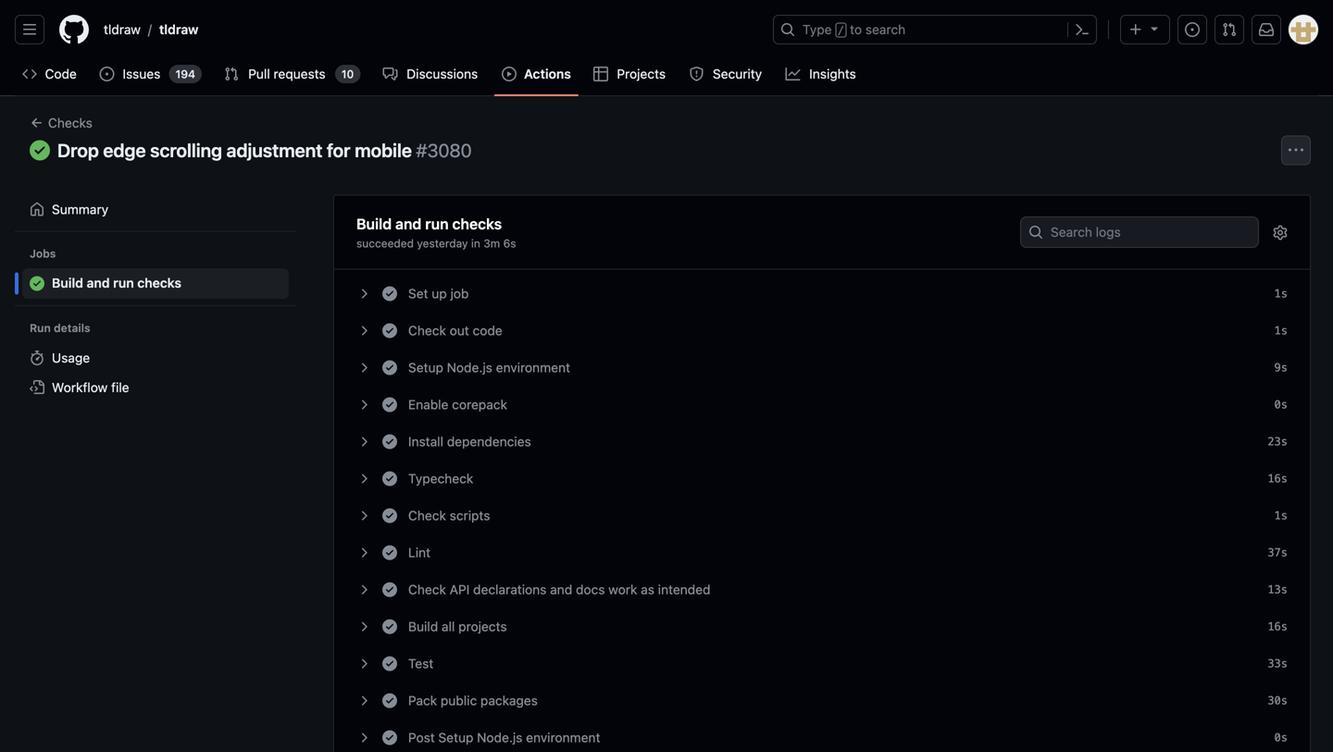 Task type: locate. For each thing, give the bounding box(es) containing it.
0 horizontal spatial and
[[87, 276, 110, 291]]

2 vertical spatial build
[[408, 619, 438, 634]]

enable
[[408, 397, 448, 412]]

issues
[[123, 66, 160, 81]]

chevron right image
[[356, 323, 371, 338], [356, 397, 371, 412], [356, 471, 371, 486], [356, 694, 371, 708], [356, 731, 371, 745]]

1 16s from the top
[[1268, 472, 1288, 485]]

chevron right image for check scripts
[[356, 508, 371, 523]]

actions
[[524, 66, 571, 81]]

1 horizontal spatial issue opened image
[[1185, 22, 1200, 37]]

environment
[[496, 360, 570, 375], [526, 730, 600, 745]]

pack
[[408, 693, 437, 708]]

drop edge scrolling adjustment for mobile #3080
[[57, 139, 472, 161]]

as
[[641, 582, 654, 597]]

and left docs
[[550, 582, 572, 597]]

1s for code
[[1274, 324, 1288, 337]]

declarations
[[473, 582, 547, 597]]

7 chevron right image from the top
[[356, 620, 371, 634]]

check api declarations and docs work as intended
[[408, 582, 710, 597]]

1 horizontal spatial tldraw link
[[152, 15, 206, 44]]

0 vertical spatial check
[[408, 323, 446, 338]]

chevron right image for enable corepack
[[356, 397, 371, 412]]

build and run checks succeeded yesterday in 3m 6s
[[356, 215, 516, 250]]

13s
[[1268, 583, 1288, 596]]

discussions link
[[375, 60, 487, 88]]

2 chevron right image from the top
[[356, 360, 371, 375]]

check up lint
[[408, 508, 446, 523]]

3m
[[483, 237, 500, 250]]

1 vertical spatial build
[[52, 276, 83, 291]]

8 chevron right image from the top
[[356, 657, 371, 671]]

1 chevron right image from the top
[[356, 323, 371, 338]]

0 vertical spatial setup
[[408, 360, 443, 375]]

/ inside type / to search
[[837, 24, 844, 37]]

/
[[148, 22, 152, 37], [837, 24, 844, 37]]

4 this step passed image from the top
[[382, 471, 397, 486]]

work
[[608, 582, 637, 597]]

for
[[327, 139, 351, 161]]

summary link
[[22, 195, 289, 224]]

2 vertical spatial check
[[408, 582, 446, 597]]

1 vertical spatial checks
[[137, 276, 181, 291]]

and
[[395, 215, 422, 233], [87, 276, 110, 291], [550, 582, 572, 597]]

tldraw link
[[96, 15, 148, 44], [152, 15, 206, 44]]

issue opened image right triangle down icon
[[1185, 22, 1200, 37]]

chevron right image for setup node.js environment
[[356, 360, 371, 375]]

run down summary link
[[113, 276, 134, 291]]

projects
[[458, 619, 507, 634]]

this step passed image for typecheck
[[382, 471, 397, 486]]

tldraw
[[104, 22, 141, 37], [159, 22, 199, 37]]

5 chevron right image from the top
[[356, 731, 371, 745]]

edge
[[103, 139, 146, 161]]

194
[[175, 68, 195, 81]]

chevron right image for install dependencies
[[356, 434, 371, 449]]

1s down show options 'icon'
[[1274, 287, 1288, 300]]

1 0s from the top
[[1274, 398, 1288, 411]]

chevron right image left enable
[[356, 397, 371, 412]]

chevron right image for post setup node.js environment
[[356, 731, 371, 745]]

this step passed image for check api declarations and docs work as intended
[[382, 582, 397, 597]]

2 16s from the top
[[1268, 620, 1288, 633]]

build inside build and run checks succeeded yesterday in 3m 6s
[[356, 215, 392, 233]]

1 this step passed image from the top
[[382, 360, 397, 375]]

adjustment
[[226, 139, 323, 161]]

0 horizontal spatial git pull request image
[[224, 67, 239, 81]]

0s down 30s
[[1274, 732, 1288, 744]]

git pull request image left pull
[[224, 67, 239, 81]]

1 vertical spatial check
[[408, 508, 446, 523]]

build up succeeded at left
[[356, 215, 392, 233]]

this step passed image left typecheck
[[382, 471, 397, 486]]

this step passed image left install
[[382, 434, 397, 449]]

up
[[432, 286, 447, 301]]

this step passed image for build all projects
[[382, 620, 397, 634]]

4 chevron right image from the top
[[356, 694, 371, 708]]

0 horizontal spatial /
[[148, 22, 152, 37]]

actions link
[[494, 60, 578, 88]]

8 this step passed image from the top
[[382, 731, 397, 745]]

lint
[[408, 545, 431, 560]]

install dependencies
[[408, 434, 531, 449]]

discussions
[[407, 66, 478, 81]]

1 vertical spatial 16s
[[1268, 620, 1288, 633]]

7 this step passed image from the top
[[382, 694, 397, 708]]

0 horizontal spatial build and run checks link
[[22, 269, 289, 299]]

check
[[408, 323, 446, 338], [408, 508, 446, 523], [408, 582, 446, 597]]

table image
[[593, 67, 608, 81]]

this step passed image
[[382, 286, 397, 301], [382, 323, 397, 338], [382, 434, 397, 449], [382, 471, 397, 486], [382, 508, 397, 523]]

this step passed image left set
[[382, 286, 397, 301]]

checks up the in
[[452, 215, 502, 233]]

3 chevron right image from the top
[[356, 471, 371, 486]]

node.js down packages
[[477, 730, 522, 745]]

and up succeeded at left
[[395, 215, 422, 233]]

this step passed image for check scripts
[[382, 508, 397, 523]]

0 vertical spatial environment
[[496, 360, 570, 375]]

setup up enable
[[408, 360, 443, 375]]

2 tldraw from the left
[[159, 22, 199, 37]]

chevron right image
[[356, 286, 371, 301], [356, 360, 371, 375], [356, 434, 371, 449], [356, 508, 371, 523], [356, 545, 371, 560], [356, 582, 371, 597], [356, 620, 371, 634], [356, 657, 371, 671]]

api
[[450, 582, 470, 597]]

2 check from the top
[[408, 508, 446, 523]]

1 horizontal spatial and
[[395, 215, 422, 233]]

0 horizontal spatial build
[[52, 276, 83, 291]]

1 horizontal spatial git pull request image
[[1222, 22, 1237, 37]]

0s
[[1274, 398, 1288, 411], [1274, 732, 1288, 744]]

this step passed image left check scripts
[[382, 508, 397, 523]]

this step passed image for test
[[382, 657, 397, 671]]

out
[[450, 323, 469, 338]]

tldraw up the 194
[[159, 22, 199, 37]]

and up details
[[87, 276, 110, 291]]

git pull request image
[[1222, 22, 1237, 37], [224, 67, 239, 81]]

check left the api
[[408, 582, 446, 597]]

chevron right image for check api declarations and docs work as intended
[[356, 582, 371, 597]]

0 vertical spatial and
[[395, 215, 422, 233]]

checks inside jobs build and run checks
[[137, 276, 181, 291]]

1 vertical spatial issue opened image
[[99, 67, 114, 81]]

1 check from the top
[[408, 323, 446, 338]]

0 vertical spatial build
[[356, 215, 392, 233]]

2 vertical spatial 1s
[[1274, 509, 1288, 522]]

drop
[[57, 139, 99, 161]]

checks inside build and run checks succeeded yesterday in 3m 6s
[[452, 215, 502, 233]]

this step passed image left check out code
[[382, 323, 397, 338]]

/ up issues
[[148, 22, 152, 37]]

0 vertical spatial checks
[[452, 215, 502, 233]]

1 1s from the top
[[1274, 287, 1288, 300]]

chevron right image down succeeded at left
[[356, 323, 371, 338]]

jobs
[[30, 247, 56, 260]]

this step passed image for enable corepack
[[382, 397, 397, 412]]

2 horizontal spatial and
[[550, 582, 572, 597]]

triangle down image
[[1147, 21, 1162, 36]]

tldraw right homepage icon
[[104, 22, 141, 37]]

1s up 9s
[[1274, 324, 1288, 337]]

3 chevron right image from the top
[[356, 434, 371, 449]]

run up 'yesterday'
[[425, 215, 449, 233]]

3 this step passed image from the top
[[382, 545, 397, 560]]

list containing tldraw / tldraw
[[96, 15, 762, 44]]

0 vertical spatial 0s
[[1274, 398, 1288, 411]]

checks down summary link
[[137, 276, 181, 291]]

this step passed image for check out code
[[382, 323, 397, 338]]

1 vertical spatial 1s
[[1274, 324, 1288, 337]]

2 0s from the top
[[1274, 732, 1288, 744]]

node.js up corepack
[[447, 360, 492, 375]]

check left out
[[408, 323, 446, 338]]

5 this step passed image from the top
[[382, 620, 397, 634]]

/ inside tldraw / tldraw
[[148, 22, 152, 37]]

chevron right image left typecheck
[[356, 471, 371, 486]]

usage
[[52, 351, 90, 366]]

requests
[[274, 66, 326, 81]]

run details
[[30, 322, 90, 335]]

build for all
[[408, 619, 438, 634]]

1 horizontal spatial build
[[356, 215, 392, 233]]

build down jobs
[[52, 276, 83, 291]]

16s
[[1268, 472, 1288, 485], [1268, 620, 1288, 633]]

run inside build and run checks succeeded yesterday in 3m 6s
[[425, 215, 449, 233]]

5 chevron right image from the top
[[356, 545, 371, 560]]

0 horizontal spatial issue opened image
[[99, 67, 114, 81]]

mobile
[[355, 139, 412, 161]]

list
[[96, 15, 762, 44]]

packages
[[480, 693, 538, 708]]

job
[[450, 286, 469, 301]]

security link
[[682, 60, 771, 88]]

this step passed image for post setup node.js environment
[[382, 731, 397, 745]]

10
[[341, 68, 354, 81]]

16s down 23s
[[1268, 472, 1288, 485]]

workflow
[[52, 380, 108, 395]]

1 vertical spatial 0s
[[1274, 732, 1288, 744]]

0 horizontal spatial tldraw
[[104, 22, 141, 37]]

install
[[408, 434, 443, 449]]

insights link
[[778, 60, 865, 88]]

0 vertical spatial 1s
[[1274, 287, 1288, 300]]

33s
[[1268, 657, 1288, 670]]

5 this step passed image from the top
[[382, 508, 397, 523]]

0 horizontal spatial checks
[[137, 276, 181, 291]]

command palette image
[[1075, 22, 1090, 37]]

checks
[[452, 215, 502, 233], [137, 276, 181, 291]]

1 vertical spatial git pull request image
[[224, 67, 239, 81]]

this step passed image for lint
[[382, 545, 397, 560]]

tldraw / tldraw
[[104, 22, 199, 37]]

chevron right image for test
[[356, 657, 371, 671]]

16s up 33s
[[1268, 620, 1288, 633]]

issue opened image
[[1185, 22, 1200, 37], [99, 67, 114, 81]]

1 this step passed image from the top
[[382, 286, 397, 301]]

1 chevron right image from the top
[[356, 286, 371, 301]]

code link
[[15, 60, 85, 88]]

0 horizontal spatial run
[[113, 276, 134, 291]]

arrow left image
[[30, 115, 44, 130]]

0s for enable corepack
[[1274, 398, 1288, 411]]

4 this step passed image from the top
[[382, 582, 397, 597]]

issue opened image left issues
[[99, 67, 114, 81]]

build inside jobs build and run checks
[[52, 276, 83, 291]]

1 horizontal spatial build and run checks link
[[356, 213, 1006, 235]]

setup
[[408, 360, 443, 375], [438, 730, 473, 745]]

0 vertical spatial git pull request image
[[1222, 22, 1237, 37]]

30s
[[1268, 695, 1288, 707]]

2 this step passed image from the top
[[382, 323, 397, 338]]

2 horizontal spatial build
[[408, 619, 438, 634]]

1 horizontal spatial tldraw
[[159, 22, 199, 37]]

setup right post
[[438, 730, 473, 745]]

2 chevron right image from the top
[[356, 397, 371, 412]]

1 vertical spatial run
[[113, 276, 134, 291]]

0 vertical spatial node.js
[[447, 360, 492, 375]]

build for and
[[356, 215, 392, 233]]

set
[[408, 286, 428, 301]]

/ left to
[[837, 24, 844, 37]]

play image
[[502, 67, 517, 81]]

0s down 9s
[[1274, 398, 1288, 411]]

4 chevron right image from the top
[[356, 508, 371, 523]]

code
[[45, 66, 77, 81]]

type
[[803, 22, 832, 37]]

workflow file
[[52, 380, 129, 395]]

run inside jobs build and run checks
[[113, 276, 134, 291]]

0 horizontal spatial tldraw link
[[96, 15, 148, 44]]

1 vertical spatial and
[[87, 276, 110, 291]]

environment down code
[[496, 360, 570, 375]]

16s for typecheck
[[1268, 472, 1288, 485]]

chevron right image left pack
[[356, 694, 371, 708]]

0 vertical spatial 16s
[[1268, 472, 1288, 485]]

build left all
[[408, 619, 438, 634]]

/ for tldraw
[[148, 22, 152, 37]]

0s for post setup node.js environment
[[1274, 732, 1288, 744]]

1 horizontal spatial checks
[[452, 215, 502, 233]]

jobs list
[[22, 269, 289, 299]]

run
[[30, 322, 51, 335]]

node.js
[[447, 360, 492, 375], [477, 730, 522, 745]]

0 vertical spatial run
[[425, 215, 449, 233]]

0 vertical spatial build and run checks link
[[356, 213, 1006, 235]]

2 tldraw link from the left
[[152, 15, 206, 44]]

1s
[[1274, 287, 1288, 300], [1274, 324, 1288, 337], [1274, 509, 1288, 522]]

1 horizontal spatial /
[[837, 24, 844, 37]]

chevron right image left post
[[356, 731, 371, 745]]

tldraw link right homepage icon
[[96, 15, 148, 44]]

run
[[425, 215, 449, 233], [113, 276, 134, 291]]

checks
[[48, 115, 92, 131]]

1 horizontal spatial run
[[425, 215, 449, 233]]

6 chevron right image from the top
[[356, 582, 371, 597]]

environment down packages
[[526, 730, 600, 745]]

chevron right image for pack public packages
[[356, 694, 371, 708]]

build and run checks link
[[356, 213, 1006, 235], [22, 269, 289, 299]]

tldraw link up the 194
[[152, 15, 206, 44]]

2 1s from the top
[[1274, 324, 1288, 337]]

3 check from the top
[[408, 582, 446, 597]]

1s up 37s
[[1274, 509, 1288, 522]]

6 this step passed image from the top
[[382, 657, 397, 671]]

this step passed image
[[382, 360, 397, 375], [382, 397, 397, 412], [382, 545, 397, 560], [382, 582, 397, 597], [382, 620, 397, 634], [382, 657, 397, 671], [382, 694, 397, 708], [382, 731, 397, 745]]

2 this step passed image from the top
[[382, 397, 397, 412]]

0 vertical spatial issue opened image
[[1185, 22, 1200, 37]]

3 this step passed image from the top
[[382, 434, 397, 449]]

git pull request image left "notifications" icon on the right top of page
[[1222, 22, 1237, 37]]



Task type: vqa. For each thing, say whether or not it's contained in the screenshot.
Add this repository to a list image associated with fifth Past year of activity image from the top
no



Task type: describe. For each thing, give the bounding box(es) containing it.
usage link
[[22, 344, 289, 373]]

code
[[473, 323, 502, 338]]

this step passed image for pack public packages
[[382, 694, 397, 708]]

in
[[471, 237, 480, 250]]

show workflow options image
[[1289, 143, 1303, 158]]

16s for build all projects
[[1268, 620, 1288, 633]]

shield image
[[689, 67, 704, 81]]

plus image
[[1128, 22, 1143, 37]]

summary
[[52, 202, 108, 217]]

projects
[[617, 66, 666, 81]]

yesterday
[[417, 237, 468, 250]]

issue opened image for left 'git pull request' image
[[99, 67, 114, 81]]

run details list
[[22, 344, 289, 403]]

1 tldraw from the left
[[104, 22, 141, 37]]

1 vertical spatial environment
[[526, 730, 600, 745]]

this step passed image for setup node.js environment
[[382, 360, 397, 375]]

search
[[865, 22, 906, 37]]

corepack
[[452, 397, 507, 412]]

to
[[850, 22, 862, 37]]

6s
[[503, 237, 516, 250]]

1 vertical spatial node.js
[[477, 730, 522, 745]]

dependencies
[[447, 434, 531, 449]]

this step passed image for install dependencies
[[382, 434, 397, 449]]

workflow file link
[[22, 373, 289, 403]]

projects link
[[586, 60, 674, 88]]

pack public packages
[[408, 693, 538, 708]]

file
[[111, 380, 129, 395]]

1s for job
[[1274, 287, 1288, 300]]

succeeded
[[356, 237, 414, 250]]

chevron right image for lint
[[356, 545, 371, 560]]

pull requests
[[248, 66, 326, 81]]

set up job
[[408, 286, 469, 301]]

show options image
[[1273, 225, 1288, 240]]

chevron right image for check out code
[[356, 323, 371, 338]]

security
[[713, 66, 762, 81]]

docs
[[576, 582, 605, 597]]

search image
[[1028, 225, 1043, 240]]

graph image
[[786, 67, 800, 81]]

chevron right image for build all projects
[[356, 620, 371, 634]]

check out code
[[408, 323, 502, 338]]

chevron right image for typecheck
[[356, 471, 371, 486]]

1 vertical spatial setup
[[438, 730, 473, 745]]

9s
[[1274, 361, 1288, 374]]

scrolling
[[150, 139, 222, 161]]

completed successfully image
[[30, 140, 50, 160]]

notifications image
[[1259, 22, 1274, 37]]

typecheck
[[408, 471, 473, 486]]

checks link
[[22, 111, 100, 135]]

homepage image
[[59, 15, 89, 44]]

type / to search
[[803, 22, 906, 37]]

public
[[441, 693, 477, 708]]

37s
[[1268, 546, 1288, 559]]

this step passed image for set up job
[[382, 286, 397, 301]]

enable corepack
[[408, 397, 507, 412]]

pull
[[248, 66, 270, 81]]

comment discussion image
[[383, 67, 397, 81]]

check for check scripts
[[408, 508, 446, 523]]

check scripts
[[408, 508, 490, 523]]

Search text field
[[1021, 217, 1258, 247]]

check for check api declarations and docs work as intended
[[408, 582, 446, 597]]

1 tldraw link from the left
[[96, 15, 148, 44]]

3 1s from the top
[[1274, 509, 1288, 522]]

#3080
[[416, 139, 472, 161]]

and inside jobs build and run checks
[[87, 276, 110, 291]]

build all projects
[[408, 619, 507, 634]]

insights
[[809, 66, 856, 81]]

chevron right image for set up job
[[356, 286, 371, 301]]

details
[[54, 322, 90, 335]]

code image
[[22, 67, 37, 81]]

2 vertical spatial and
[[550, 582, 572, 597]]

jobs build and run checks
[[30, 247, 181, 291]]

test
[[408, 656, 433, 671]]

23s
[[1268, 435, 1288, 448]]

intended
[[658, 582, 710, 597]]

/ for type
[[837, 24, 844, 37]]

post setup node.js environment
[[408, 730, 600, 745]]

post
[[408, 730, 435, 745]]

issue opened image for topmost 'git pull request' image
[[1185, 22, 1200, 37]]

scripts
[[450, 508, 490, 523]]

all
[[442, 619, 455, 634]]

setup node.js environment
[[408, 360, 570, 375]]

and inside build and run checks succeeded yesterday in 3m 6s
[[395, 215, 422, 233]]

check for check out code
[[408, 323, 446, 338]]

1 vertical spatial build and run checks link
[[22, 269, 289, 299]]



